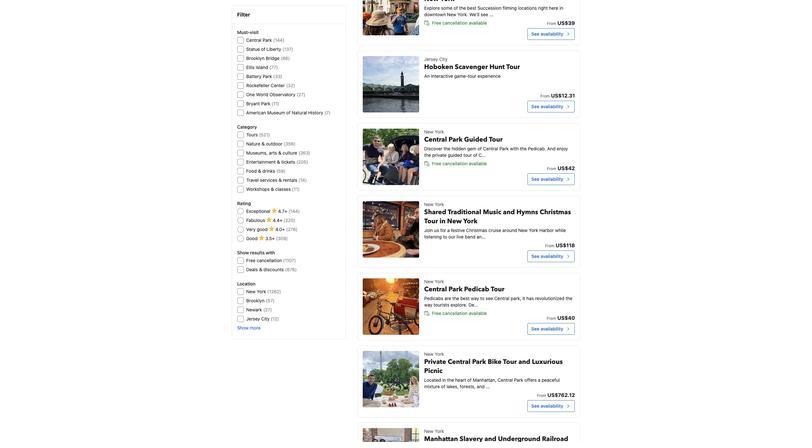 Task type: describe. For each thing, give the bounding box(es) containing it.
(521)
[[259, 132, 270, 138]]

york.
[[458, 12, 469, 17]]

jersey city (12)
[[246, 316, 279, 322]]

(205)
[[297, 159, 308, 165]]

0 vertical spatial (27)
[[297, 92, 306, 97]]

revolutionized
[[536, 296, 565, 301]]

us$12.31
[[552, 93, 575, 99]]

new york central park pedicab tour pedicabs are the best way to see central park, it has revolutionized the way tourists explore. de...
[[425, 279, 573, 308]]

availability for us$762.12
[[541, 404, 564, 409]]

1 horizontal spatial way
[[471, 296, 479, 301]]

new for new york private central park bike tour and luxurious picnic located in the heart of manhattan, central park offers a peaceful mixture of lakes, forests, and ...
[[425, 352, 434, 357]]

show for show results with
[[237, 250, 249, 256]]

3.5+ (309)
[[266, 236, 288, 241]]

private
[[425, 358, 447, 367]]

park left offers on the bottom right of the page
[[515, 378, 524, 383]]

free for central park pedicab tour
[[432, 311, 442, 316]]

central down visit
[[246, 37, 262, 43]]

new for new york central park pedicab tour pedicabs are the best way to see central park, it has revolutionized the way tourists explore. de...
[[425, 279, 434, 285]]

available for central park guided tour
[[469, 161, 487, 166]]

location
[[237, 281, 256, 287]]

ellis island (77)
[[246, 65, 278, 70]]

brooklyn (57)
[[246, 298, 275, 304]]

new york link
[[357, 423, 581, 443]]

culture
[[283, 150, 297, 156]]

free for explore some of the best succession filming locations right here in downtown new york. we'll see ...
[[432, 20, 442, 26]]

central up discover
[[425, 135, 447, 144]]

cancellation for central park pedicab tour
[[443, 311, 468, 316]]

0 horizontal spatial way
[[425, 302, 433, 308]]

4.0+ (276)
[[276, 227, 298, 232]]

travel
[[246, 178, 259, 183]]

york for new york central park guided tour discover the hidden gem of central park with the pedicab.  and enjoy the private guided tour of c...
[[435, 129, 444, 135]]

(676)
[[285, 267, 297, 273]]

see for us$42
[[532, 177, 540, 182]]

park down world
[[261, 101, 271, 106]]

museums, arts & culture (263)
[[246, 150, 311, 156]]

hoboken
[[425, 63, 454, 71]]

& for outdoor
[[262, 141, 265, 147]]

see availability for us$118
[[532, 254, 564, 259]]

picnic
[[425, 367, 443, 376]]

york for new york shared traditional music and hymns christmas tour in new york join us for a festive christmas cruise around new york harbor while listening to our live band an...
[[435, 202, 444, 207]]

natural
[[292, 110, 307, 116]]

our
[[449, 234, 456, 240]]

free for central park guided tour
[[432, 161, 442, 166]]

the up explore.
[[453, 296, 460, 301]]

2 hours unofficial succession walking tour in new york image
[[363, 0, 419, 35]]

2 horizontal spatial and
[[519, 358, 531, 367]]

0 vertical spatial christmas
[[540, 208, 572, 217]]

very
[[246, 227, 256, 232]]

bridge
[[266, 55, 280, 61]]

(86)
[[281, 55, 290, 61]]

(276)
[[286, 227, 298, 232]]

availability for us$40
[[541, 326, 564, 332]]

0 horizontal spatial (11)
[[272, 101, 279, 106]]

from us$40
[[547, 315, 575, 321]]

park up statue of liberty (137)
[[263, 37, 272, 43]]

tour for central park pedicab tour
[[491, 285, 505, 294]]

scavenger
[[455, 63, 488, 71]]

(309)
[[276, 236, 288, 241]]

pedicab.
[[528, 146, 547, 152]]

new york
[[425, 429, 444, 434]]

american museum of natural history (7)
[[246, 110, 331, 116]]

to inside new york shared traditional music and hymns christmas tour in new york join us for a festive christmas cruise around new york harbor while listening to our live band an...
[[443, 234, 448, 240]]

(1107)
[[283, 258, 296, 263]]

jersey for hoboken
[[425, 56, 438, 62]]

1 vertical spatial (11)
[[292, 187, 300, 192]]

tour for hoboken scavenger hunt tour
[[507, 63, 521, 71]]

us
[[435, 228, 440, 233]]

from for us$762.12
[[537, 394, 547, 398]]

from us$762.12
[[537, 393, 575, 398]]

heart
[[456, 378, 467, 383]]

city for (12)
[[262, 316, 270, 322]]

tour inside new york shared traditional music and hymns christmas tour in new york join us for a festive christmas cruise around new york harbor while listening to our live band an...
[[425, 217, 438, 226]]

rentals
[[283, 178, 298, 183]]

of left c...
[[474, 152, 478, 158]]

4.4+ (220)
[[273, 218, 296, 223]]

cancellation for central park guided tour
[[443, 161, 468, 166]]

guided
[[448, 152, 463, 158]]

the right revolutionized
[[566, 296, 573, 301]]

(137)
[[283, 46, 294, 52]]

filming
[[503, 5, 517, 11]]

museum
[[267, 110, 285, 116]]

of up c...
[[478, 146, 482, 152]]

from for us$39
[[547, 21, 557, 26]]

good
[[257, 227, 268, 232]]

cancellation up deals & discounts (676)
[[257, 258, 282, 263]]

tour for central park guided tour
[[489, 135, 503, 144]]

see availability for us$42
[[532, 177, 564, 182]]

central up heart
[[448, 358, 471, 367]]

(32)
[[286, 83, 295, 88]]

succession
[[478, 5, 502, 11]]

with inside new york central park guided tour discover the hidden gem of central park with the pedicab.  and enjoy the private guided tour of c...
[[510, 146, 519, 152]]

hymns
[[517, 208, 539, 217]]

hidden
[[452, 146, 466, 152]]

see inside new york central park pedicab tour pedicabs are the best way to see central park, it has revolutionized the way tourists explore. de...
[[486, 296, 494, 301]]

manhattan slavery and underground railroad walking tour image
[[363, 429, 419, 443]]

2 vertical spatial and
[[477, 384, 485, 390]]

us$40
[[558, 315, 575, 321]]

an
[[425, 73, 430, 79]]

central up pedicabs on the bottom
[[425, 285, 447, 294]]

show results with
[[237, 250, 275, 256]]

pedicabs
[[425, 296, 444, 301]]

availability for us$39
[[541, 31, 564, 37]]

explore some of the best succession filming locations right here in downtown new york. we'll see ...
[[425, 5, 564, 17]]

discover
[[425, 146, 443, 152]]

free cancellation available for explore some of the best succession filming locations right here in downtown new york. we'll see ...
[[432, 20, 487, 26]]

more
[[250, 325, 261, 331]]

are
[[445, 296, 452, 301]]

(7)
[[325, 110, 331, 116]]

see availability for us$762.12
[[532, 404, 564, 409]]

of left lakes,
[[442, 384, 446, 390]]

rockefeller center (32)
[[246, 83, 295, 88]]

show for show more
[[237, 325, 249, 331]]

tour inside new york central park guided tour discover the hidden gem of central park with the pedicab.  and enjoy the private guided tour of c...
[[464, 152, 472, 158]]

& right arts
[[279, 150, 282, 156]]

central right manhattan,
[[498, 378, 513, 383]]

see availability for us$40
[[532, 326, 564, 332]]

here
[[550, 5, 559, 11]]

traditional
[[448, 208, 482, 217]]

(59)
[[277, 168, 286, 174]]

statue of liberty (137)
[[246, 46, 294, 52]]

newark
[[246, 307, 262, 313]]

see inside the explore some of the best succession filming locations right here in downtown new york. we'll see ...
[[481, 12, 489, 17]]

tour inside new york private central park bike tour and luxurious picnic located in the heart of manhattan, central park offers a peaceful mixture of lakes, forests, and ...
[[503, 358, 517, 367]]

history
[[309, 110, 324, 116]]

park inside new york central park pedicab tour pedicabs are the best way to see central park, it has revolutionized the way tourists explore. de...
[[449, 285, 463, 294]]

jersey city hoboken scavenger hunt tour an interactive game-tour experience
[[425, 56, 521, 79]]

in inside new york shared traditional music and hymns christmas tour in new york join us for a festive christmas cruise around new york harbor while listening to our live band an...
[[440, 217, 446, 226]]

... inside new york private central park bike tour and luxurious picnic located in the heart of manhattan, central park offers a peaceful mixture of lakes, forests, and ...
[[486, 384, 490, 390]]

cancellation for explore some of the best succession filming locations right here in downtown new york. we'll see ...
[[443, 20, 468, 26]]

york for new york (1262)
[[257, 289, 266, 295]]

liberty
[[267, 46, 281, 52]]

(356)
[[284, 141, 296, 147]]

while
[[556, 228, 566, 233]]

offers
[[525, 378, 537, 383]]

music
[[483, 208, 502, 217]]

& for discounts
[[259, 267, 263, 273]]

show more
[[237, 325, 261, 331]]

york for new york private central park bike tour and luxurious picnic located in the heart of manhattan, central park offers a peaceful mixture of lakes, forests, and ...
[[435, 352, 444, 357]]

around
[[503, 228, 518, 233]]

rockefeller
[[246, 83, 270, 88]]

from us$118
[[546, 243, 575, 249]]

0 vertical spatial (144)
[[273, 37, 285, 43]]

& for drinks
[[258, 168, 261, 174]]

right
[[539, 5, 548, 11]]

new for new york
[[425, 429, 434, 434]]

4.4+
[[273, 218, 283, 223]]

from us$42
[[548, 165, 575, 171]]



Task type: vqa. For each thing, say whether or not it's contained in the screenshot.


Task type: locate. For each thing, give the bounding box(es) containing it.
discounts
[[264, 267, 284, 273]]

to down pedicab
[[481, 296, 485, 301]]

1 horizontal spatial city
[[440, 56, 448, 62]]

a right for
[[448, 228, 450, 233]]

jersey inside jersey city hoboken scavenger hunt tour an interactive game-tour experience
[[425, 56, 438, 62]]

best up explore.
[[461, 296, 470, 301]]

(144) up liberty
[[273, 37, 285, 43]]

availability for us$118
[[541, 254, 564, 259]]

... down manhattan,
[[486, 384, 490, 390]]

new york shared traditional music and hymns christmas tour in new york join us for a festive christmas cruise around new york harbor while listening to our live band an...
[[425, 202, 572, 240]]

from left us$39
[[547, 21, 557, 26]]

cancellation down explore.
[[443, 311, 468, 316]]

1 vertical spatial to
[[481, 296, 485, 301]]

1 horizontal spatial jersey
[[425, 56, 438, 62]]

from inside from us$12.31
[[541, 94, 550, 99]]

1 vertical spatial see
[[486, 296, 494, 301]]

from inside from us$42
[[548, 166, 557, 171]]

show left more
[[237, 325, 249, 331]]

central park pedicab tour image
[[363, 279, 419, 335]]

see for us$762.12
[[532, 404, 540, 409]]

experience
[[478, 73, 501, 79]]

see down pedicab
[[486, 296, 494, 301]]

new york private central park bike tour and luxurious picnic located in the heart of manhattan, central park offers a peaceful mixture of lakes, forests, and ...
[[425, 352, 563, 390]]

us$118
[[556, 243, 575, 249]]

new for new york shared traditional music and hymns christmas tour in new york join us for a festive christmas cruise around new york harbor while listening to our live band an...
[[425, 202, 434, 207]]

tour down the gem in the top right of the page
[[464, 152, 472, 158]]

the down discover
[[425, 152, 431, 158]]

a inside new york shared traditional music and hymns christmas tour in new york join us for a festive christmas cruise around new york harbor while listening to our live band an...
[[448, 228, 450, 233]]

0 vertical spatial tour
[[468, 73, 477, 79]]

a right offers on the bottom right of the page
[[539, 378, 541, 383]]

new inside new york central park guided tour discover the hidden gem of central park with the pedicab.  and enjoy the private guided tour of c...
[[425, 129, 434, 135]]

and up offers on the bottom right of the page
[[519, 358, 531, 367]]

(33)
[[274, 74, 282, 79]]

1 free cancellation available from the top
[[432, 20, 487, 26]]

2 vertical spatial free cancellation available
[[432, 311, 487, 316]]

see availability down the from us$762.12
[[532, 404, 564, 409]]

2 availability from the top
[[541, 104, 564, 109]]

festive
[[451, 228, 465, 233]]

1 vertical spatial tour
[[464, 152, 472, 158]]

american
[[246, 110, 266, 116]]

0 vertical spatial brooklyn
[[246, 55, 265, 61]]

5 see availability from the top
[[532, 326, 564, 332]]

availability for us$42
[[541, 177, 564, 182]]

0 horizontal spatial and
[[477, 384, 485, 390]]

workshops & classes (11)
[[246, 187, 300, 192]]

very good
[[246, 227, 268, 232]]

york inside new york link
[[435, 429, 444, 434]]

park up hidden
[[449, 135, 463, 144]]

0 vertical spatial a
[[448, 228, 450, 233]]

one
[[246, 92, 255, 97]]

availability down from us$40
[[541, 326, 564, 332]]

in up for
[[440, 217, 446, 226]]

see availability for us$39
[[532, 31, 564, 37]]

1 vertical spatial city
[[262, 316, 270, 322]]

5 availability from the top
[[541, 326, 564, 332]]

free cancellation available for central park guided tour
[[432, 161, 487, 166]]

with up 'free cancellation (1107)'
[[266, 250, 275, 256]]

(220)
[[284, 218, 296, 223]]

to inside new york central park pedicab tour pedicabs are the best way to see central park, it has revolutionized the way tourists explore. de...
[[481, 296, 485, 301]]

1 vertical spatial way
[[425, 302, 433, 308]]

york
[[435, 129, 444, 135], [435, 202, 444, 207], [464, 217, 478, 226], [529, 228, 539, 233], [435, 279, 444, 285], [257, 289, 266, 295], [435, 352, 444, 357], [435, 429, 444, 434]]

from inside the from us$762.12
[[537, 394, 547, 398]]

see for us$12.31
[[532, 104, 540, 109]]

1 horizontal spatial and
[[503, 208, 515, 217]]

us$762.12
[[548, 393, 575, 398]]

1 vertical spatial jersey
[[246, 316, 260, 322]]

(144) up (220)
[[289, 209, 300, 214]]

1 vertical spatial show
[[237, 325, 249, 331]]

0 vertical spatial best
[[468, 5, 477, 11]]

to
[[443, 234, 448, 240], [481, 296, 485, 301]]

from
[[547, 21, 557, 26], [541, 94, 550, 99], [548, 166, 557, 171], [546, 244, 555, 249], [547, 316, 557, 321], [537, 394, 547, 398]]

tour inside new york central park pedicab tour pedicabs are the best way to see central park, it has revolutionized the way tourists explore. de...
[[491, 285, 505, 294]]

availability down from us$42
[[541, 177, 564, 182]]

4 availability from the top
[[541, 254, 564, 259]]

private central park bike tour and luxurious picnic image
[[363, 351, 419, 408]]

rating
[[237, 201, 251, 206]]

christmas up 'an...'
[[467, 228, 488, 233]]

see availability for us$12.31
[[532, 104, 564, 109]]

& for classes
[[271, 187, 274, 192]]

observatory
[[270, 92, 296, 97]]

see for us$40
[[532, 326, 540, 332]]

0 vertical spatial to
[[443, 234, 448, 240]]

guided
[[465, 135, 488, 144]]

0 horizontal spatial (144)
[[273, 37, 285, 43]]

new inside new york private central park bike tour and luxurious picnic located in the heart of manhattan, central park offers a peaceful mixture of lakes, forests, and ...
[[425, 352, 434, 357]]

of down the central park (144)
[[261, 46, 266, 52]]

christmas
[[540, 208, 572, 217], [467, 228, 488, 233]]

tour right "guided"
[[489, 135, 503, 144]]

in right located at the bottom right of page
[[443, 378, 446, 383]]

6 see availability from the top
[[532, 404, 564, 409]]

1 show from the top
[[237, 250, 249, 256]]

tour
[[507, 63, 521, 71], [489, 135, 503, 144], [425, 217, 438, 226], [491, 285, 505, 294], [503, 358, 517, 367]]

from for us$118
[[546, 244, 555, 249]]

see for us$39
[[532, 31, 540, 37]]

brooklyn for brooklyn bridge
[[246, 55, 265, 61]]

park up rockefeller center (32)
[[263, 74, 272, 79]]

new
[[447, 12, 457, 17], [425, 129, 434, 135], [425, 202, 434, 207], [448, 217, 462, 226], [519, 228, 528, 233], [425, 279, 434, 285], [246, 289, 256, 295], [425, 352, 434, 357], [425, 429, 434, 434]]

food & drinks (59)
[[246, 168, 286, 174]]

central up c...
[[484, 146, 499, 152]]

tours
[[246, 132, 258, 138]]

new for new york central park guided tour discover the hidden gem of central park with the pedicab.  and enjoy the private guided tour of c...
[[425, 129, 434, 135]]

& down services
[[271, 187, 274, 192]]

central park (144)
[[246, 37, 285, 43]]

... inside the explore some of the best succession filming locations right here in downtown new york. we'll see ...
[[490, 12, 494, 17]]

and inside new york shared traditional music and hymns christmas tour in new york join us for a festive christmas cruise around new york harbor while listening to our live band an...
[[503, 208, 515, 217]]

4 see from the top
[[532, 254, 540, 259]]

in inside new york private central park bike tour and luxurious picnic located in the heart of manhattan, central park offers a peaceful mixture of lakes, forests, and ...
[[443, 378, 446, 383]]

live
[[457, 234, 464, 240]]

new york (1262)
[[246, 289, 281, 295]]

1 vertical spatial ...
[[486, 384, 490, 390]]

5 see from the top
[[532, 326, 540, 332]]

from us$39
[[547, 20, 575, 26]]

3 available from the top
[[469, 311, 487, 316]]

cancellation down york.
[[443, 20, 468, 26]]

park,
[[511, 296, 522, 301]]

of inside the explore some of the best succession filming locations right here in downtown new york. we'll see ...
[[454, 5, 458, 11]]

see availability down from us$12.31
[[532, 104, 564, 109]]

deals & discounts (676)
[[246, 267, 297, 273]]

0 horizontal spatial jersey
[[246, 316, 260, 322]]

from us$12.31
[[541, 93, 575, 99]]

join
[[425, 228, 433, 233]]

and
[[503, 208, 515, 217], [519, 358, 531, 367], [477, 384, 485, 390]]

0 horizontal spatial to
[[443, 234, 448, 240]]

2 show from the top
[[237, 325, 249, 331]]

1 horizontal spatial christmas
[[540, 208, 572, 217]]

4.0+
[[276, 227, 285, 232]]

ellis
[[246, 65, 255, 70]]

6 availability from the top
[[541, 404, 564, 409]]

mixture
[[425, 384, 440, 390]]

c...
[[479, 152, 486, 158]]

1 available from the top
[[469, 20, 487, 26]]

from for us$12.31
[[541, 94, 550, 99]]

must-visit
[[237, 30, 259, 35]]

see availability
[[532, 31, 564, 37], [532, 104, 564, 109], [532, 177, 564, 182], [532, 254, 564, 259], [532, 326, 564, 332], [532, 404, 564, 409]]

1 vertical spatial with
[[266, 250, 275, 256]]

see for us$118
[[532, 254, 540, 259]]

york for new york central park pedicab tour pedicabs are the best way to see central park, it has revolutionized the way tourists explore. de...
[[435, 279, 444, 285]]

0 vertical spatial free cancellation available
[[432, 20, 487, 26]]

new for new york (1262)
[[246, 289, 256, 295]]

of left natural
[[287, 110, 291, 116]]

of right the some
[[454, 5, 458, 11]]

show left the "results"
[[237, 250, 249, 256]]

with left pedicab.
[[510, 146, 519, 152]]

1 horizontal spatial with
[[510, 146, 519, 152]]

tour inside new york central park guided tour discover the hidden gem of central park with the pedicab.  and enjoy the private guided tour of c...
[[489, 135, 503, 144]]

york inside new york central park pedicab tour pedicabs are the best way to see central park, it has revolutionized the way tourists explore. de...
[[435, 279, 444, 285]]

city left (12)
[[262, 316, 270, 322]]

of up forests, at the right
[[468, 378, 472, 383]]

downtown
[[425, 12, 446, 17]]

from down peaceful
[[537, 394, 547, 398]]

2 vertical spatial in
[[443, 378, 446, 383]]

tourists
[[434, 302, 450, 308]]

from left us$12.31 on the right
[[541, 94, 550, 99]]

0 horizontal spatial (27)
[[264, 307, 272, 313]]

available down we'll on the top right of the page
[[469, 20, 487, 26]]

way down pedicabs on the bottom
[[425, 302, 433, 308]]

3 availability from the top
[[541, 177, 564, 182]]

4.7+ (144)
[[278, 209, 300, 214]]

statue
[[246, 46, 260, 52]]

park right the gem in the top right of the page
[[500, 146, 509, 152]]

travel services & rentals (14)
[[246, 178, 307, 183]]

& down 'museums, arts & culture (263)'
[[277, 159, 280, 165]]

1 see from the top
[[532, 31, 540, 37]]

3 see from the top
[[532, 177, 540, 182]]

new inside the explore some of the best succession filming locations right here in downtown new york. we'll see ...
[[447, 12, 457, 17]]

available down c...
[[469, 161, 487, 166]]

(11) down one world observatory (27)
[[272, 101, 279, 106]]

0 horizontal spatial with
[[266, 250, 275, 256]]

2 available from the top
[[469, 161, 487, 166]]

brooklyn down statue
[[246, 55, 265, 61]]

0 vertical spatial with
[[510, 146, 519, 152]]

park left bike
[[473, 358, 487, 367]]

1 horizontal spatial a
[[539, 378, 541, 383]]

exceptional
[[246, 209, 271, 214]]

1 vertical spatial and
[[519, 358, 531, 367]]

tour right bike
[[503, 358, 517, 367]]

and right music
[[503, 208, 515, 217]]

2 free cancellation available from the top
[[432, 161, 487, 166]]

bryant
[[246, 101, 260, 106]]

(77)
[[270, 65, 278, 70]]

and down manhattan,
[[477, 384, 485, 390]]

the left pedicab.
[[520, 146, 527, 152]]

best up we'll on the top right of the page
[[468, 5, 477, 11]]

1 vertical spatial best
[[461, 296, 470, 301]]

explore.
[[451, 302, 468, 308]]

2 see from the top
[[532, 104, 540, 109]]

must-
[[237, 30, 250, 35]]

city up hoboken
[[440, 56, 448, 62]]

1 vertical spatial (144)
[[289, 209, 300, 214]]

from inside from us$39
[[547, 21, 557, 26]]

1 horizontal spatial (11)
[[292, 187, 300, 192]]

tour up join
[[425, 217, 438, 226]]

tour inside jersey city hoboken scavenger hunt tour an interactive game-tour experience
[[507, 63, 521, 71]]

(12)
[[271, 316, 279, 322]]

explore
[[425, 5, 440, 11]]

brooklyn up newark
[[246, 298, 265, 304]]

the inside the explore some of the best succession filming locations right here in downtown new york. we'll see ...
[[460, 5, 466, 11]]

3 free cancellation available from the top
[[432, 311, 487, 316]]

1 vertical spatial brooklyn
[[246, 298, 265, 304]]

jersey for (12)
[[246, 316, 260, 322]]

shared
[[425, 208, 447, 217]]

(27) up natural
[[297, 92, 306, 97]]

a inside new york private central park bike tour and luxurious picnic located in the heart of manhattan, central park offers a peaceful mixture of lakes, forests, and ...
[[539, 378, 541, 383]]

4 see availability from the top
[[532, 254, 564, 259]]

free down 'downtown'
[[432, 20, 442, 26]]

free
[[432, 20, 442, 26], [432, 161, 442, 166], [246, 258, 256, 263], [432, 311, 442, 316]]

0 vertical spatial in
[[560, 5, 564, 11]]

from inside from us$40
[[547, 316, 557, 321]]

2 vertical spatial available
[[469, 311, 487, 316]]

tickets
[[282, 159, 295, 165]]

free up deals
[[246, 258, 256, 263]]

(144)
[[273, 37, 285, 43], [289, 209, 300, 214]]

1 availability from the top
[[541, 31, 564, 37]]

lakes,
[[447, 384, 459, 390]]

availability down from us$118
[[541, 254, 564, 259]]

the up york.
[[460, 5, 466, 11]]

show inside show more button
[[237, 325, 249, 331]]

best inside new york central park pedicab tour pedicabs are the best way to see central park, it has revolutionized the way tourists explore. de...
[[461, 296, 470, 301]]

city inside jersey city hoboken scavenger hunt tour an interactive game-tour experience
[[440, 56, 448, 62]]

york for new york
[[435, 429, 444, 434]]

free cancellation available down explore.
[[432, 311, 487, 316]]

3 see availability from the top
[[532, 177, 564, 182]]

new inside new york central park pedicab tour pedicabs are the best way to see central park, it has revolutionized the way tourists explore. de...
[[425, 279, 434, 285]]

bike
[[488, 358, 502, 367]]

& down the (521)
[[262, 141, 265, 147]]

nature
[[246, 141, 261, 147]]

0 vertical spatial and
[[503, 208, 515, 217]]

1 vertical spatial available
[[469, 161, 487, 166]]

1 vertical spatial (27)
[[264, 307, 272, 313]]

2 brooklyn from the top
[[246, 298, 265, 304]]

0 vertical spatial city
[[440, 56, 448, 62]]

brooklyn
[[246, 55, 265, 61], [246, 298, 265, 304]]

see availability down from us$40
[[532, 326, 564, 332]]

pedicab
[[465, 285, 490, 294]]

us$39
[[558, 20, 575, 26]]

jersey down newark
[[246, 316, 260, 322]]

best inside the explore some of the best succession filming locations right here in downtown new york. we'll see ...
[[468, 5, 477, 11]]

show
[[237, 250, 249, 256], [237, 325, 249, 331]]

1 horizontal spatial to
[[481, 296, 485, 301]]

private
[[433, 152, 447, 158]]

see
[[532, 31, 540, 37], [532, 104, 540, 109], [532, 177, 540, 182], [532, 254, 540, 259], [532, 326, 540, 332], [532, 404, 540, 409]]

see down 'succession'
[[481, 12, 489, 17]]

availability down the from us$762.12
[[541, 404, 564, 409]]

york inside new york private central park bike tour and luxurious picnic located in the heart of manhattan, central park offers a peaceful mixture of lakes, forests, and ...
[[435, 352, 444, 357]]

battery
[[246, 74, 262, 79]]

york inside new york central park guided tour discover the hidden gem of central park with the pedicab.  and enjoy the private guided tour of c...
[[435, 129, 444, 135]]

way up de...
[[471, 296, 479, 301]]

1 vertical spatial christmas
[[467, 228, 488, 233]]

free down tourists
[[432, 311, 442, 316]]

central left park, at the bottom
[[495, 296, 510, 301]]

from for us$40
[[547, 316, 557, 321]]

& right food on the top left of the page
[[258, 168, 261, 174]]

& down (59)
[[279, 178, 282, 183]]

1 brooklyn from the top
[[246, 55, 265, 61]]

in inside the explore some of the best succession filming locations right here in downtown new york. we'll see ...
[[560, 5, 564, 11]]

(11) down rentals
[[292, 187, 300, 192]]

0 horizontal spatial city
[[262, 316, 270, 322]]

0 vertical spatial jersey
[[425, 56, 438, 62]]

from left us$42
[[548, 166, 557, 171]]

0 vertical spatial show
[[237, 250, 249, 256]]

free down the private
[[432, 161, 442, 166]]

0 vertical spatial way
[[471, 296, 479, 301]]

central park guided tour image
[[363, 129, 419, 185]]

city for hoboken
[[440, 56, 448, 62]]

de...
[[469, 302, 479, 308]]

us$42
[[558, 165, 575, 171]]

free cancellation (1107)
[[246, 258, 296, 263]]

jersey up hoboken
[[425, 56, 438, 62]]

0 vertical spatial available
[[469, 20, 487, 26]]

0 horizontal spatial christmas
[[467, 228, 488, 233]]

0 vertical spatial (11)
[[272, 101, 279, 106]]

& right deals
[[259, 267, 263, 273]]

0 vertical spatial see
[[481, 12, 489, 17]]

availability for us$12.31
[[541, 104, 564, 109]]

2 see availability from the top
[[532, 104, 564, 109]]

1 see availability from the top
[[532, 31, 564, 37]]

manhattan,
[[473, 378, 497, 383]]

1 vertical spatial a
[[539, 378, 541, 383]]

enjoy
[[557, 146, 569, 152]]

6 see from the top
[[532, 404, 540, 409]]

availability down from us$12.31
[[541, 104, 564, 109]]

availability
[[541, 31, 564, 37], [541, 104, 564, 109], [541, 177, 564, 182], [541, 254, 564, 259], [541, 326, 564, 332], [541, 404, 564, 409]]

listening
[[425, 234, 442, 240]]

1 vertical spatial in
[[440, 217, 446, 226]]

the up the private
[[444, 146, 451, 152]]

christmas up while
[[540, 208, 572, 217]]

from inside from us$118
[[546, 244, 555, 249]]

see availability down from us$39
[[532, 31, 564, 37]]

tour inside jersey city hoboken scavenger hunt tour an interactive game-tour experience
[[468, 73, 477, 79]]

available for explore some of the best succession filming locations right here in downtown new york. we'll see ...
[[469, 20, 487, 26]]

a
[[448, 228, 450, 233], [539, 378, 541, 383]]

tour down 'scavenger'
[[468, 73, 477, 79]]

see availability down from us$42
[[532, 177, 564, 182]]

& for tickets
[[277, 159, 280, 165]]

tour right pedicab
[[491, 285, 505, 294]]

1 horizontal spatial (27)
[[297, 92, 306, 97]]

park up are
[[449, 285, 463, 294]]

free cancellation available down guided at the right of page
[[432, 161, 487, 166]]

0 horizontal spatial a
[[448, 228, 450, 233]]

4.7+
[[278, 209, 288, 214]]

tour right hunt
[[507, 63, 521, 71]]

from left 'us$118'
[[546, 244, 555, 249]]

fabulous
[[246, 218, 265, 223]]

the up lakes,
[[448, 378, 454, 383]]

game-
[[455, 73, 468, 79]]

hoboken scavenger hunt tour image
[[363, 56, 419, 113]]

new york central park guided tour discover the hidden gem of central park with the pedicab.  and enjoy the private guided tour of c...
[[425, 129, 569, 158]]

(27) down (57)
[[264, 307, 272, 313]]

entertainment
[[246, 159, 276, 165]]

free cancellation available for central park pedicab tour
[[432, 311, 487, 316]]

from for us$42
[[548, 166, 557, 171]]

1 horizontal spatial (144)
[[289, 209, 300, 214]]

0 vertical spatial ...
[[490, 12, 494, 17]]

brooklyn for brooklyn
[[246, 298, 265, 304]]

shared traditional music and hymns christmas tour in new york image
[[363, 201, 419, 258]]

1 vertical spatial free cancellation available
[[432, 161, 487, 166]]

results
[[250, 250, 265, 256]]

see availability down from us$118
[[532, 254, 564, 259]]

the inside new york private central park bike tour and luxurious picnic located in the heart of manhattan, central park offers a peaceful mixture of lakes, forests, and ...
[[448, 378, 454, 383]]

available for central park pedicab tour
[[469, 311, 487, 316]]



